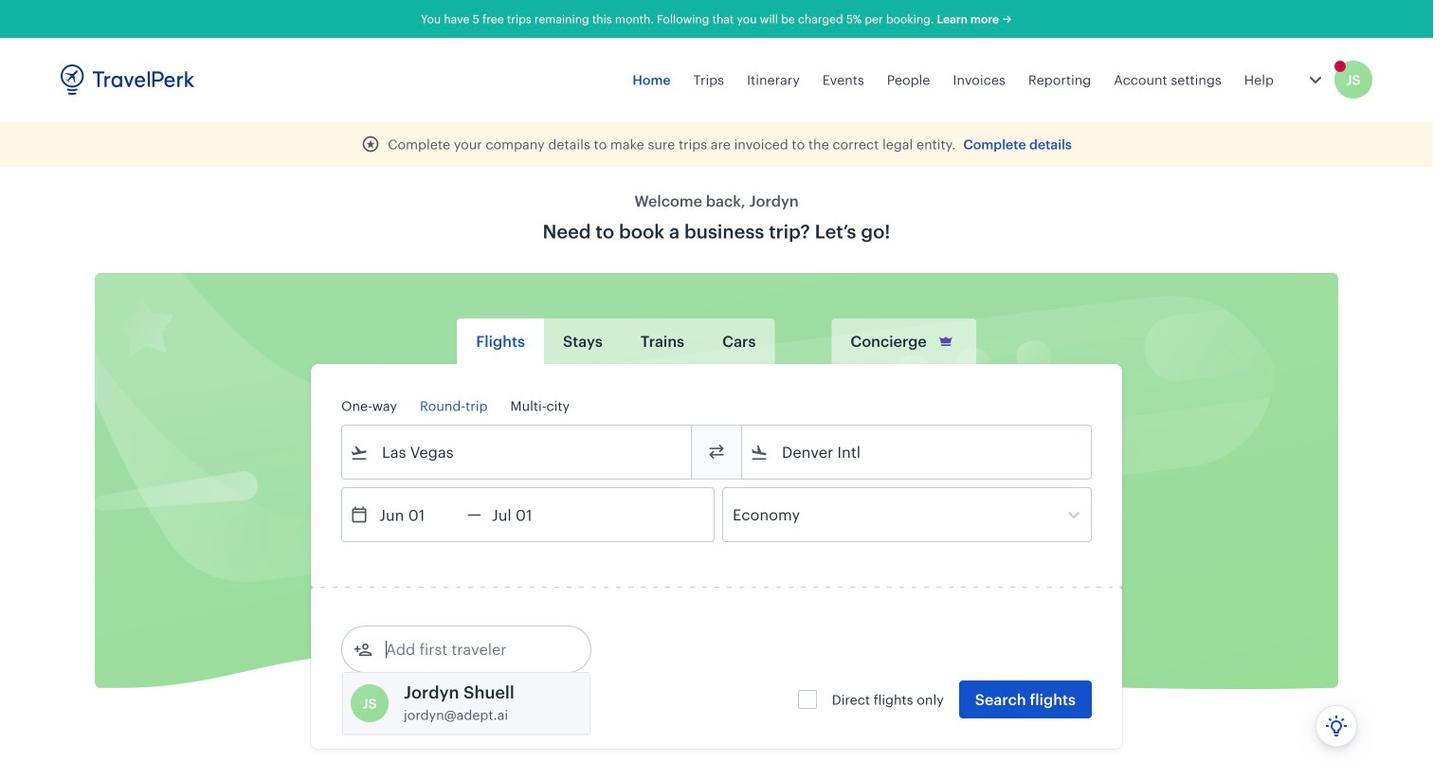 Task type: locate. For each thing, give the bounding box(es) containing it.
From search field
[[369, 437, 666, 467]]

Depart text field
[[369, 488, 467, 541]]

Return text field
[[481, 488, 580, 541]]

Add first traveler search field
[[373, 634, 570, 665]]



Task type: describe. For each thing, give the bounding box(es) containing it.
To search field
[[769, 437, 1067, 467]]



